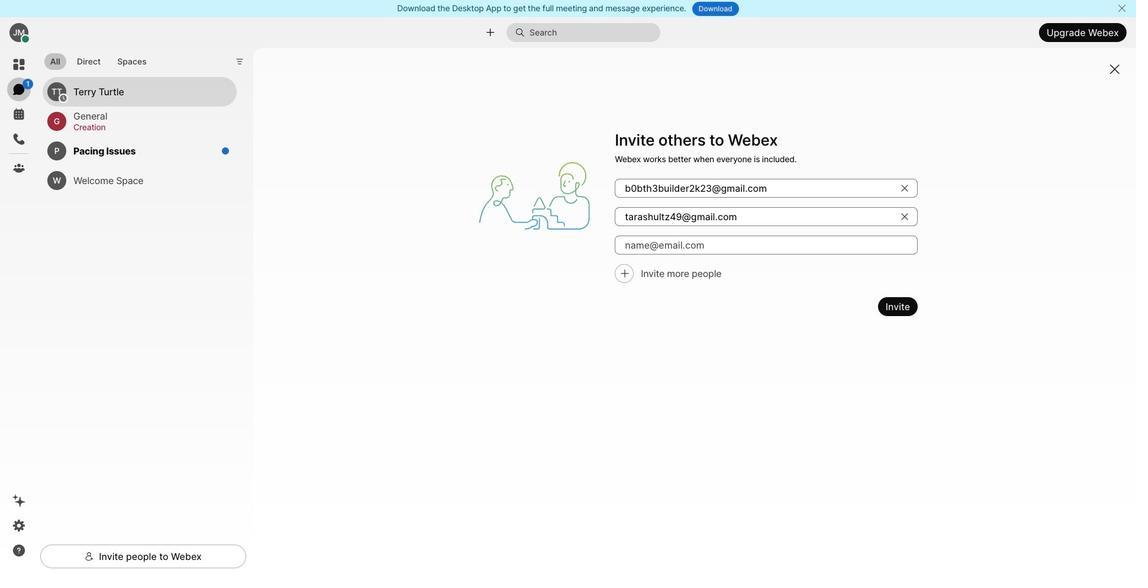 Task type: vqa. For each thing, say whether or not it's contained in the screenshot.
navigation
yes



Task type: describe. For each thing, give the bounding box(es) containing it.
cancel_16 image
[[1118, 4, 1127, 13]]

creation element
[[73, 121, 223, 134]]

general list item
[[43, 106, 237, 136]]

terry turtle list item
[[43, 77, 237, 106]]

2 name@email.com email field from the top
[[615, 207, 918, 226]]

3 name@email.com email field from the top
[[615, 236, 918, 255]]

webex tab list
[[7, 53, 33, 180]]



Task type: locate. For each thing, give the bounding box(es) containing it.
tab list
[[41, 46, 156, 74]]

invite others to webex image
[[468, 130, 601, 262]]

1 name@email.com email field from the top
[[615, 179, 918, 198]]

1 vertical spatial name@email.com email field
[[615, 207, 918, 226]]

new messages image
[[221, 147, 230, 155]]

welcome space list item
[[43, 166, 237, 195]]

pacing issues, new messages list item
[[43, 136, 237, 166]]

2 vertical spatial name@email.com email field
[[615, 236, 918, 255]]

name@email.com email field
[[615, 179, 918, 198], [615, 207, 918, 226], [615, 236, 918, 255]]

0 vertical spatial name@email.com email field
[[615, 179, 918, 198]]

navigation
[[0, 48, 38, 573]]



